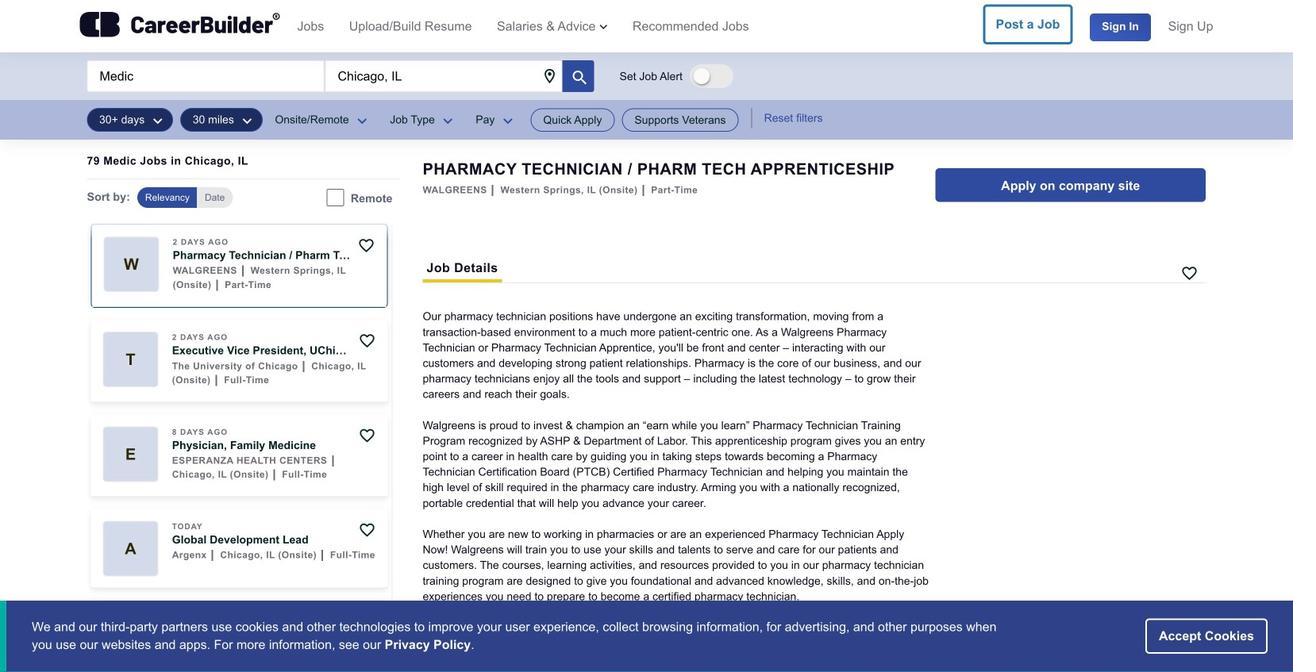 Task type: describe. For each thing, give the bounding box(es) containing it.
tabs tab list
[[423, 260, 502, 283]]



Task type: locate. For each thing, give the bounding box(es) containing it.
careerbuilder - we're building for you image
[[80, 12, 280, 37]]

Job search keywords text field
[[87, 60, 324, 92]]

Job search location text field
[[325, 60, 563, 92]]



